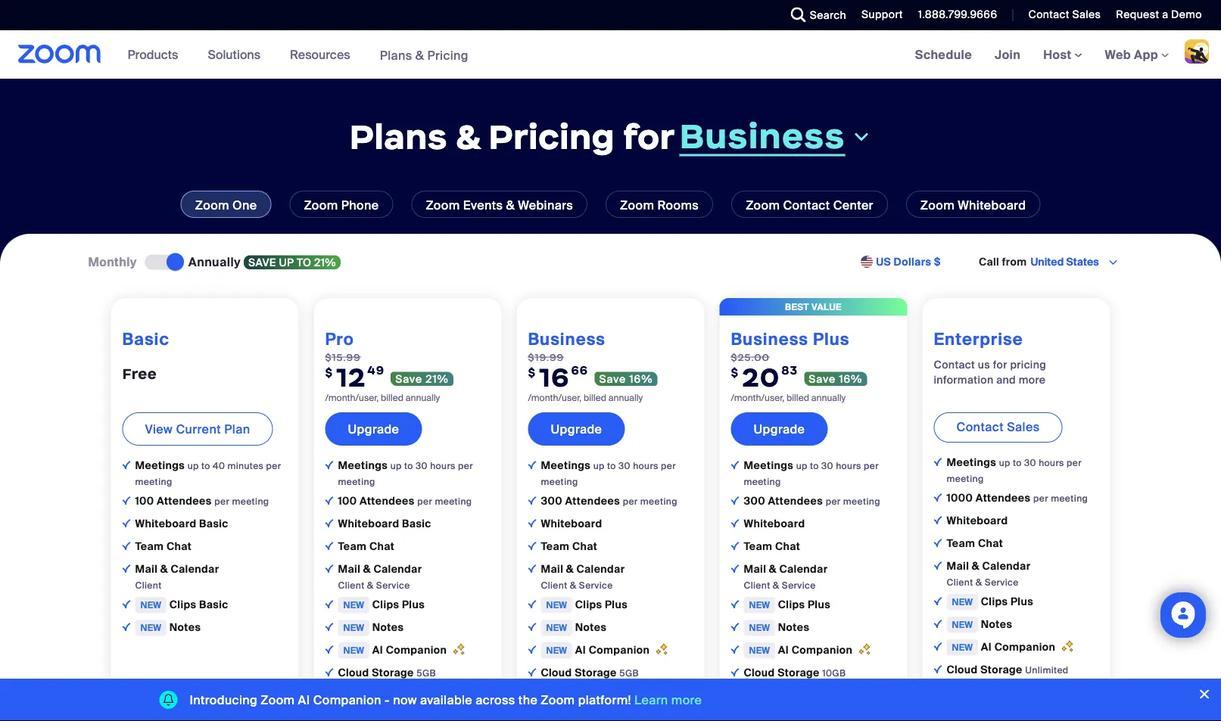 Task type: vqa. For each thing, say whether or not it's contained in the screenshot.
PDF,
no



Task type: locate. For each thing, give the bounding box(es) containing it.
pricing for plans & pricing for
[[489, 115, 615, 158]]

0 horizontal spatial include image
[[325, 461, 334, 470]]

2 16% from the left
[[840, 372, 863, 386]]

premium left available
[[361, 705, 401, 717]]

team chat for enterprise
[[947, 537, 1004, 551]]

mail & calendar client
[[135, 563, 219, 592]]

0 horizontal spatial 1
[[443, 705, 447, 717]]

21% inside annually save up to 21%
[[314, 256, 336, 270]]

whiteboard basic for pro
[[338, 517, 431, 531]]

enterprise
[[934, 329, 1024, 350]]

plus for enterprise
[[1011, 595, 1034, 609]]

save right 83
[[809, 372, 836, 386]]

apps right -
[[403, 705, 426, 717]]

clips for business
[[576, 598, 602, 612]]

2 /month/user, from the left
[[528, 392, 582, 404]]

host
[[1044, 47, 1075, 62]]

1 vertical spatial sales
[[1008, 419, 1040, 435]]

2 100 attendees per meeting from the left
[[338, 495, 472, 509]]

1 whiteboard basic from the left
[[135, 517, 228, 531]]

include image
[[934, 458, 943, 466], [122, 461, 131, 470], [528, 461, 537, 470], [325, 691, 334, 700], [528, 691, 537, 700]]

1 horizontal spatial cloud storage 5gb
[[541, 666, 639, 680]]

view current plan
[[145, 421, 250, 437]]

save
[[249, 256, 276, 270], [396, 372, 423, 386], [599, 372, 627, 386], [809, 372, 836, 386]]

contact
[[1029, 8, 1070, 22], [784, 197, 831, 213], [934, 358, 976, 372], [957, 419, 1004, 435]]

2 5gb from the left
[[620, 668, 639, 680]]

1 horizontal spatial (terms
[[541, 719, 570, 722]]

ok image
[[122, 497, 131, 505], [325, 497, 334, 505], [528, 497, 537, 505], [122, 520, 131, 528], [325, 520, 334, 528], [934, 539, 943, 548], [122, 542, 131, 551], [325, 542, 334, 551], [528, 542, 537, 551], [731, 542, 740, 551], [528, 565, 537, 573], [528, 601, 537, 609], [731, 601, 740, 609], [934, 620, 943, 629], [122, 623, 131, 632], [325, 623, 334, 632], [325, 646, 334, 654], [731, 646, 740, 654], [934, 666, 943, 674], [528, 669, 537, 677], [934, 688, 943, 697]]

new notes for enterprise
[[953, 618, 1013, 632]]

include image
[[325, 461, 334, 470], [731, 461, 740, 470]]

16
[[540, 361, 570, 394]]

mail & calendar client & service for pro
[[338, 563, 422, 592]]

companion up platform! at the bottom of page
[[589, 644, 650, 658]]

0 horizontal spatial apps
[[403, 705, 426, 717]]

upgrade down 16
[[551, 421, 602, 437]]

rooms
[[658, 197, 699, 213]]

1 cloud storage 5gb from the left
[[338, 666, 436, 680]]

upgrade link for 12
[[325, 413, 422, 446]]

billed inside business $19.99 $ 16 66 save 16% /month/user, billed annually
[[584, 392, 607, 404]]

1 horizontal spatial essential
[[541, 689, 590, 703]]

2 whiteboard basic from the left
[[338, 517, 431, 531]]

mail
[[947, 560, 970, 574], [135, 563, 158, 577], [338, 563, 361, 577], [541, 563, 564, 577], [744, 563, 767, 577]]

mail for business
[[541, 563, 564, 577]]

1 horizontal spatial free
[[338, 705, 358, 717]]

calendar inside mail & calendar client
[[171, 563, 219, 577]]

client inside mail & calendar client
[[135, 580, 162, 592]]

0 horizontal spatial upgrade link
[[325, 413, 422, 446]]

up inside annually save up to 21%
[[279, 256, 294, 270]]

notes for pro
[[373, 621, 404, 635]]

essential apps free premium apps for 1 year (terms apply)
[[338, 689, 468, 722], [541, 689, 671, 722]]

0 horizontal spatial upgrade
[[348, 421, 399, 437]]

zoom up the dollars
[[921, 197, 955, 213]]

companion up cloud storage unlimited
[[995, 641, 1056, 655]]

1 horizontal spatial essential apps free premium apps for 1 year (terms apply)
[[541, 689, 671, 722]]

1 /month/user, from the left
[[325, 392, 379, 404]]

storage for pro
[[372, 666, 414, 680]]

$ right the dollars
[[935, 255, 942, 269]]

1 horizontal spatial apps
[[606, 705, 629, 717]]

up inside up to 40 minutes per meeting
[[188, 460, 199, 472]]

0 horizontal spatial billed
[[381, 392, 404, 404]]

up to 30 hours per meeting
[[947, 457, 1082, 485], [338, 460, 473, 488], [541, 460, 676, 488], [744, 460, 879, 488]]

billed
[[381, 392, 404, 404], [584, 392, 607, 404], [787, 392, 810, 404]]

attendees for business
[[565, 495, 620, 509]]

0 vertical spatial pricing
[[428, 47, 469, 63]]

1 1 from the left
[[443, 705, 447, 717]]

1 apps from the left
[[390, 689, 417, 703]]

notes down new clips basic
[[170, 621, 201, 635]]

us
[[979, 358, 991, 372]]

zoom for zoom contact center
[[746, 197, 780, 213]]

1 year from the left
[[449, 705, 468, 717]]

sales up host dropdown button
[[1073, 8, 1102, 22]]

/month/user, inside business $19.99 $ 16 66 save 16% /month/user, billed annually
[[528, 392, 582, 404]]

$ for pro
[[325, 365, 333, 380]]

0 horizontal spatial 300 attendees per meeting
[[541, 495, 678, 509]]

2 horizontal spatial /month/user,
[[731, 392, 785, 404]]

solutions button
[[208, 30, 267, 79]]

team for enterprise
[[947, 537, 976, 551]]

1 100 attendees per meeting from the left
[[135, 495, 269, 509]]

cloud for pro
[[338, 666, 369, 680]]

0 vertical spatial plans
[[380, 47, 412, 63]]

0 horizontal spatial 100
[[135, 495, 154, 509]]

1 essential from the left
[[338, 689, 387, 703]]

storage up platform! at the bottom of page
[[575, 666, 617, 680]]

2 annually from the left
[[609, 392, 643, 404]]

0 horizontal spatial essential apps free premium apps for 1 year (terms apply)
[[338, 689, 468, 722]]

us dollars $ button
[[876, 255, 942, 270]]

to for enterprise
[[1013, 457, 1022, 469]]

0 horizontal spatial free
[[122, 365, 157, 383]]

apps left learn
[[606, 705, 629, 717]]

1 essential apps free premium apps for 1 year (terms apply) from the left
[[338, 689, 468, 722]]

zoom for zoom phone
[[304, 197, 338, 213]]

$ down $19.99
[[528, 365, 536, 380]]

whiteboard inside tabs of zoom services tab list
[[958, 197, 1027, 213]]

$ inside business $19.99 $ 16 66 save 16% /month/user, billed annually
[[528, 365, 536, 380]]

zoom for zoom events & webinars
[[426, 197, 460, 213]]

16% right 83
[[840, 372, 863, 386]]

1 300 from the left
[[541, 495, 563, 509]]

billed down 49
[[381, 392, 404, 404]]

0 horizontal spatial sales
[[1008, 419, 1040, 435]]

and
[[997, 373, 1017, 387]]

banner containing products
[[0, 30, 1222, 80]]

contact sales link
[[1018, 0, 1105, 30], [1029, 8, 1102, 22], [934, 413, 1063, 443]]

unlimited
[[1026, 665, 1069, 677]]

$ for us
[[935, 255, 942, 269]]

0 horizontal spatial pricing
[[428, 47, 469, 63]]

upgrade link for 16
[[528, 413, 625, 446]]

upgrade link down '20'
[[731, 413, 828, 446]]

notes up cloud storage unlimited
[[982, 618, 1013, 632]]

0 vertical spatial sales
[[1073, 8, 1102, 22]]

new clips plus
[[953, 595, 1034, 609], [344, 598, 425, 612], [547, 598, 628, 612], [750, 598, 831, 612]]

1 horizontal spatial billed
[[584, 392, 607, 404]]

learn
[[635, 693, 669, 709]]

1 include image from the left
[[325, 461, 334, 470]]

mail & calendar client & service for enterprise
[[947, 560, 1031, 589]]

for
[[623, 115, 675, 158], [994, 358, 1008, 372], [428, 705, 441, 717], [631, 705, 644, 717]]

1 horizontal spatial apps
[[593, 689, 620, 703]]

notes for basic
[[170, 621, 201, 635]]

apply)
[[369, 719, 396, 722], [572, 719, 599, 722]]

upgrade link down the 12 at left
[[325, 413, 422, 446]]

2 upgrade link from the left
[[528, 413, 625, 446]]

1 horizontal spatial /month/user,
[[528, 392, 582, 404]]

billed down 66
[[584, 392, 607, 404]]

to inside up to 40 minutes per meeting
[[201, 460, 210, 472]]

1 horizontal spatial more
[[956, 704, 980, 715]]

new ai companion up now
[[344, 644, 450, 658]]

app
[[1135, 47, 1159, 62]]

1 100 from the left
[[135, 495, 154, 509]]

pricing inside product information navigation
[[428, 47, 469, 63]]

view current plan link
[[122, 413, 273, 446]]

$ inside "pro $15.99 $ 12 49 save 21% /month/user, billed annually"
[[325, 365, 333, 380]]

request a demo link
[[1105, 0, 1222, 30], [1117, 8, 1203, 22]]

schedule
[[916, 47, 973, 62]]

(terms for 16
[[541, 719, 570, 722]]

300 attendees per meeting
[[541, 495, 678, 509], [744, 495, 881, 509]]

essential left now
[[338, 689, 387, 703]]

contact sales
[[1029, 8, 1102, 22], [957, 419, 1040, 435]]

12
[[337, 361, 366, 394]]

ai for business
[[576, 644, 586, 658]]

main content
[[0, 30, 1222, 722]]

/month/user, down 49
[[325, 392, 379, 404]]

meetings for basic
[[135, 459, 188, 473]]

free
[[122, 365, 157, 383], [338, 705, 358, 717], [541, 705, 561, 717]]

companion for pro
[[386, 644, 447, 658]]

now
[[393, 693, 417, 709]]

5gb up learn
[[620, 668, 639, 680]]

team for basic
[[135, 540, 164, 554]]

contact inside enterprise contact us for pricing information and more
[[934, 358, 976, 372]]

0 horizontal spatial year
[[449, 705, 468, 717]]

sso,
[[984, 688, 1005, 699]]

annually right '20'
[[812, 392, 846, 404]]

1 horizontal spatial 21%
[[426, 372, 449, 386]]

ok image
[[934, 494, 943, 502], [731, 497, 740, 505], [934, 516, 943, 525], [528, 520, 537, 528], [731, 520, 740, 528], [934, 562, 943, 570], [122, 565, 131, 573], [325, 565, 334, 573], [731, 565, 740, 573], [934, 598, 943, 606], [122, 601, 131, 609], [325, 601, 334, 609], [528, 623, 537, 632], [731, 623, 740, 632], [934, 643, 943, 651], [528, 646, 537, 654], [325, 669, 334, 677], [731, 669, 740, 677]]

zoom down business dropdown button
[[746, 197, 780, 213]]

$ down $25.00
[[731, 365, 739, 380]]

2 horizontal spatial free
[[541, 705, 561, 717]]

hours for business
[[633, 460, 659, 472]]

year for 16
[[652, 705, 671, 717]]

1 upgrade from the left
[[348, 421, 399, 437]]

plus
[[813, 329, 850, 350], [1011, 595, 1034, 609], [402, 598, 425, 612], [605, 598, 628, 612], [808, 598, 831, 612]]

21% down zoom phone
[[314, 256, 336, 270]]

mail inside mail & calendar client
[[135, 563, 158, 577]]

save right 49
[[396, 372, 423, 386]]

attendees
[[976, 491, 1031, 505], [157, 495, 212, 509], [360, 495, 415, 509], [565, 495, 620, 509], [768, 495, 823, 509]]

0 horizontal spatial apps
[[390, 689, 417, 703]]

from
[[1003, 255, 1027, 269]]

1 horizontal spatial upgrade
[[551, 421, 602, 437]]

1.888.799.9666 button up schedule link
[[919, 8, 998, 22]]

plan
[[224, 421, 250, 437]]

new inside new clips basic
[[141, 600, 162, 612]]

0 horizontal spatial premium
[[361, 705, 401, 717]]

premium right the
[[564, 705, 604, 717]]

5gb up introducing zoom ai companion - now available across the zoom platform! learn more
[[417, 668, 436, 680]]

1 horizontal spatial include image
[[731, 461, 740, 470]]

notes up platform! at the bottom of page
[[576, 621, 607, 635]]

essential right the
[[541, 689, 590, 703]]

plans inside product information navigation
[[380, 47, 412, 63]]

mail & calendar client & service for business
[[541, 563, 625, 592]]

2 horizontal spatial upgrade link
[[731, 413, 828, 446]]

service
[[985, 577, 1019, 589], [376, 580, 410, 592], [579, 580, 613, 592], [782, 580, 816, 592]]

essential down cloud storage 10gb
[[744, 689, 793, 703]]

& inside mail & calendar client
[[160, 563, 168, 577]]

annually right 16
[[609, 392, 643, 404]]

1 5gb from the left
[[417, 668, 436, 680]]

2 apply) from the left
[[572, 719, 599, 722]]

to for basic
[[201, 460, 210, 472]]

cloud storage 5gb up -
[[338, 666, 436, 680]]

2 100 from the left
[[338, 495, 357, 509]]

solutions
[[208, 47, 261, 62]]

cloud storage 5gb for 12
[[338, 666, 436, 680]]

&
[[416, 47, 424, 63], [456, 115, 481, 158], [506, 197, 515, 213], [972, 560, 980, 574], [160, 563, 168, 577], [363, 563, 371, 577], [566, 563, 574, 577], [769, 563, 777, 577], [976, 577, 983, 589], [367, 580, 374, 592], [570, 580, 577, 592], [773, 580, 780, 592], [947, 704, 954, 715]]

0 horizontal spatial whiteboard basic
[[135, 517, 228, 531]]

apps
[[403, 705, 426, 717], [606, 705, 629, 717]]

Country/Region text field
[[1030, 254, 1107, 269]]

essential apps free premium apps for 1 year (terms apply) for 16
[[541, 689, 671, 722]]

2 billed from the left
[[584, 392, 607, 404]]

$15.99
[[325, 351, 361, 363]]

contact left center
[[784, 197, 831, 213]]

1 horizontal spatial upgrade link
[[528, 413, 625, 446]]

$ inside dropdown button
[[935, 255, 942, 269]]

1 horizontal spatial 100 attendees per meeting
[[338, 495, 472, 509]]

support
[[862, 8, 903, 22]]

save right annually
[[249, 256, 276, 270]]

2 (terms from the left
[[541, 719, 570, 722]]

2 horizontal spatial essential
[[744, 689, 793, 703]]

to for pro
[[404, 460, 413, 472]]

client
[[947, 577, 974, 589], [135, 580, 162, 592], [338, 580, 365, 592], [541, 580, 568, 592], [744, 580, 771, 592]]

2 horizontal spatial upgrade
[[754, 421, 805, 437]]

business inside business $19.99 $ 16 66 save 16% /month/user, billed annually
[[528, 329, 606, 350]]

annually inside "pro $15.99 $ 12 49 save 21% /month/user, billed annually"
[[406, 392, 440, 404]]

cloud for enterprise
[[947, 663, 978, 677]]

essential apps free premium apps for 1 year (terms apply) for 12
[[338, 689, 468, 722]]

1 16% from the left
[[630, 372, 653, 386]]

notes
[[982, 618, 1013, 632], [170, 621, 201, 635], [373, 621, 404, 635], [576, 621, 607, 635], [779, 621, 810, 635]]

1 horizontal spatial annually
[[609, 392, 643, 404]]

apply) for 12
[[369, 719, 396, 722]]

for inside enterprise contact us for pricing information and more
[[994, 358, 1008, 372]]

2 apps from the left
[[593, 689, 620, 703]]

30
[[1025, 457, 1037, 469], [416, 460, 428, 472], [619, 460, 631, 472], [822, 460, 834, 472]]

$25.00
[[731, 351, 770, 363]]

up
[[279, 256, 294, 270], [1000, 457, 1011, 469], [188, 460, 199, 472], [391, 460, 402, 472], [594, 460, 605, 472], [797, 460, 808, 472]]

0 horizontal spatial 5gb
[[417, 668, 436, 680]]

upgrade down the 12 at left
[[348, 421, 399, 437]]

0 horizontal spatial apply)
[[369, 719, 396, 722]]

include image for 300
[[731, 461, 740, 470]]

zoom left phone
[[304, 197, 338, 213]]

contact up information
[[934, 358, 976, 372]]

mail for enterprise
[[947, 560, 970, 574]]

clips for basic
[[170, 598, 196, 612]]

meetings for business
[[541, 459, 594, 473]]

plus inside business plus $25.00 $ 20 83 save 16% /month/user, billed annually
[[813, 329, 850, 350]]

2 essential from the left
[[541, 689, 590, 703]]

request a demo
[[1117, 8, 1203, 22]]

storage up sso,
[[981, 663, 1023, 677]]

chat
[[979, 537, 1004, 551], [167, 540, 192, 554], [370, 540, 395, 554], [573, 540, 598, 554], [776, 540, 801, 554]]

16% right 66
[[630, 372, 653, 386]]

more inside sso, managed domains & more
[[956, 704, 980, 715]]

1 300 attendees per meeting from the left
[[541, 495, 678, 509]]

year
[[449, 705, 468, 717], [652, 705, 671, 717]]

zoom events & webinars
[[426, 197, 573, 213]]

1 horizontal spatial pricing
[[489, 115, 615, 158]]

annually for 16
[[609, 392, 643, 404]]

1 horizontal spatial apply)
[[572, 719, 599, 722]]

ai for pro
[[373, 644, 383, 658]]

service for business
[[579, 580, 613, 592]]

managed
[[1008, 688, 1050, 699]]

billed down 83
[[787, 392, 810, 404]]

save right 66
[[599, 372, 627, 386]]

2 horizontal spatial more
[[1019, 373, 1046, 387]]

0 horizontal spatial cloud storage 5gb
[[338, 666, 436, 680]]

300
[[541, 495, 563, 509], [744, 495, 766, 509]]

1 horizontal spatial premium
[[564, 705, 604, 717]]

21% right 49
[[426, 372, 449, 386]]

0 horizontal spatial essential
[[338, 689, 387, 703]]

1 horizontal spatial 100
[[338, 495, 357, 509]]

contact sales up host dropdown button
[[1029, 8, 1102, 22]]

1 premium from the left
[[361, 705, 401, 717]]

chat for basic
[[167, 540, 192, 554]]

new ai companion up platform! at the bottom of page
[[547, 644, 653, 658]]

plus for pro
[[402, 598, 425, 612]]

0 horizontal spatial 100 attendees per meeting
[[135, 495, 269, 509]]

1 horizontal spatial 16%
[[840, 372, 863, 386]]

/month/user, inside "pro $15.99 $ 12 49 save 21% /month/user, billed annually"
[[325, 392, 379, 404]]

per inside up to 40 minutes per meeting
[[266, 460, 281, 472]]

1 horizontal spatial 300 attendees per meeting
[[744, 495, 881, 509]]

1 vertical spatial plans
[[350, 115, 448, 158]]

1 vertical spatial pricing
[[489, 115, 615, 158]]

1 upgrade link from the left
[[325, 413, 422, 446]]

2 horizontal spatial annually
[[812, 392, 846, 404]]

free up view
[[122, 365, 157, 383]]

2 apps from the left
[[606, 705, 629, 717]]

new ai companion for enterprise
[[953, 641, 1059, 655]]

zoom left rooms
[[620, 197, 655, 213]]

hours for enterprise
[[1039, 457, 1065, 469]]

essential for 12
[[338, 689, 387, 703]]

attendees for enterprise
[[976, 491, 1031, 505]]

1 horizontal spatial year
[[652, 705, 671, 717]]

calendar for enterprise
[[983, 560, 1031, 574]]

2 cloud storage 5gb from the left
[[541, 666, 639, 680]]

more down pricing in the right of the page
[[1019, 373, 1046, 387]]

contact inside tabs of zoom services tab list
[[784, 197, 831, 213]]

free right the
[[541, 705, 561, 717]]

new ai companion up cloud storage unlimited
[[953, 641, 1059, 655]]

2 horizontal spatial apps
[[796, 689, 823, 703]]

save inside "pro $15.99 $ 12 49 save 21% /month/user, billed annually"
[[396, 372, 423, 386]]

plans & pricing link
[[380, 47, 469, 63], [380, 47, 469, 63]]

1 right now
[[443, 705, 447, 717]]

companion up now
[[386, 644, 447, 658]]

3 annually from the left
[[812, 392, 846, 404]]

upgrade link down 16
[[528, 413, 625, 446]]

1000 attendees per meeting
[[947, 491, 1089, 505]]

& inside sso, managed domains & more
[[947, 704, 954, 715]]

0 horizontal spatial /month/user,
[[325, 392, 379, 404]]

1 horizontal spatial 5gb
[[620, 668, 639, 680]]

2 include image from the left
[[731, 461, 740, 470]]

1 apps from the left
[[403, 705, 426, 717]]

3 essential from the left
[[744, 689, 793, 703]]

& inside product information navigation
[[416, 47, 424, 63]]

new clips basic
[[141, 598, 228, 612]]

call
[[979, 255, 1000, 269]]

products button
[[128, 30, 185, 79]]

more right learn
[[672, 693, 702, 709]]

apps down cloud storage 10gb
[[796, 689, 823, 703]]

apps left learn
[[593, 689, 620, 703]]

$ for business
[[528, 365, 536, 380]]

billed for 12
[[381, 392, 404, 404]]

1 apply) from the left
[[369, 719, 396, 722]]

0 horizontal spatial (terms
[[338, 719, 367, 722]]

team chat for business
[[541, 540, 598, 554]]

& inside tabs of zoom services tab list
[[506, 197, 515, 213]]

hours for pro
[[430, 460, 456, 472]]

1 horizontal spatial 300
[[744, 495, 766, 509]]

40
[[213, 460, 225, 472]]

zoom left one
[[195, 197, 229, 213]]

banner
[[0, 30, 1222, 80]]

2 essential apps free premium apps for 1 year (terms apply) from the left
[[541, 689, 671, 722]]

to
[[297, 256, 312, 270], [1013, 457, 1022, 469], [201, 460, 210, 472], [404, 460, 413, 472], [607, 460, 616, 472], [810, 460, 819, 472]]

1 vertical spatial 21%
[[426, 372, 449, 386]]

100 attendees per meeting
[[135, 495, 269, 509], [338, 495, 472, 509]]

upgrade down '20'
[[754, 421, 805, 437]]

notes up -
[[373, 621, 404, 635]]

dollars
[[894, 255, 932, 269]]

information
[[934, 373, 994, 387]]

apps for 12
[[390, 689, 417, 703]]

0 horizontal spatial 300
[[541, 495, 563, 509]]

notes for business
[[576, 621, 607, 635]]

basic
[[122, 329, 170, 350], [199, 517, 228, 531], [402, 517, 431, 531], [199, 598, 228, 612]]

2 300 attendees per meeting from the left
[[744, 495, 881, 509]]

21% inside "pro $15.99 $ 12 49 save 21% /month/user, billed annually"
[[426, 372, 449, 386]]

join link
[[984, 30, 1033, 79]]

2 1 from the left
[[646, 705, 650, 717]]

sales down and
[[1008, 419, 1040, 435]]

include image for 100
[[325, 461, 334, 470]]

calendar
[[983, 560, 1031, 574], [171, 563, 219, 577], [374, 563, 422, 577], [577, 563, 625, 577], [780, 563, 828, 577]]

plans for plans & pricing for
[[350, 115, 448, 158]]

business inside business plus $25.00 $ 20 83 save 16% /month/user, billed annually
[[731, 329, 809, 350]]

2 upgrade from the left
[[551, 421, 602, 437]]

year right platform! at the bottom of page
[[652, 705, 671, 717]]

$
[[935, 255, 942, 269], [325, 365, 333, 380], [528, 365, 536, 380], [731, 365, 739, 380]]

products
[[128, 47, 178, 62]]

meetings navigation
[[904, 30, 1222, 80]]

whiteboard basic for basic
[[135, 517, 228, 531]]

3 /month/user, from the left
[[731, 392, 785, 404]]

calendar for pro
[[374, 563, 422, 577]]

1 horizontal spatial 1
[[646, 705, 650, 717]]

/month/user, down 66
[[528, 392, 582, 404]]

2 horizontal spatial billed
[[787, 392, 810, 404]]

annually right the 12 at left
[[406, 392, 440, 404]]

more down the extras
[[956, 704, 980, 715]]

zoom left events
[[426, 197, 460, 213]]

year left across
[[449, 705, 468, 717]]

apply) down platform! at the bottom of page
[[572, 719, 599, 722]]

mail for pro
[[338, 563, 361, 577]]

contact sales down and
[[957, 419, 1040, 435]]

calendar for business
[[577, 563, 625, 577]]

$ down $15.99
[[325, 365, 333, 380]]

0 horizontal spatial more
[[672, 693, 702, 709]]

business for business $19.99 $ 16 66 save 16% /month/user, billed annually
[[528, 329, 606, 350]]

1 annually from the left
[[406, 392, 440, 404]]

chat for business
[[573, 540, 598, 554]]

3 upgrade from the left
[[754, 421, 805, 437]]

2 premium from the left
[[564, 705, 604, 717]]

billed inside "pro $15.99 $ 12 49 save 21% /month/user, billed annually"
[[381, 392, 404, 404]]

2 year from the left
[[652, 705, 671, 717]]

storage up essential apps
[[778, 666, 820, 680]]

storage up -
[[372, 666, 414, 680]]

1 horizontal spatial whiteboard basic
[[338, 517, 431, 531]]

1 billed from the left
[[381, 392, 404, 404]]

introducing
[[190, 693, 258, 709]]

annually inside business $19.99 $ 16 66 save 16% /month/user, billed annually
[[609, 392, 643, 404]]

clips
[[982, 595, 1008, 609], [170, 598, 196, 612], [373, 598, 399, 612], [576, 598, 602, 612], [779, 598, 805, 612]]

cloud storage 5gb up platform! at the bottom of page
[[541, 666, 639, 680]]

zoom contact center
[[746, 197, 874, 213]]

up for business
[[594, 460, 605, 472]]

apply) down -
[[369, 719, 396, 722]]

3 billed from the left
[[787, 392, 810, 404]]

free left -
[[338, 705, 358, 717]]

contact up host
[[1029, 8, 1070, 22]]

1 (terms from the left
[[338, 719, 367, 722]]

upgrade for 12
[[348, 421, 399, 437]]

0 horizontal spatial 21%
[[314, 256, 336, 270]]

annually
[[406, 392, 440, 404], [609, 392, 643, 404], [812, 392, 846, 404]]

0 vertical spatial 21%
[[314, 256, 336, 270]]

sales
[[1073, 8, 1102, 22], [1008, 419, 1040, 435]]

1.888.799.9666 button up the schedule
[[907, 0, 1002, 30]]

0 vertical spatial contact sales
[[1029, 8, 1102, 22]]

chat for pro
[[370, 540, 395, 554]]

/month/user, down $25.00
[[731, 392, 785, 404]]

team for business
[[541, 540, 570, 554]]

0 horizontal spatial 16%
[[630, 372, 653, 386]]

cloud storage 5gb
[[338, 666, 436, 680], [541, 666, 639, 680]]

0 horizontal spatial annually
[[406, 392, 440, 404]]

business for business plus $25.00 $ 20 83 save 16% /month/user, billed annually
[[731, 329, 809, 350]]

notes up cloud storage 10gb
[[779, 621, 810, 635]]

/month/user, for 16
[[528, 392, 582, 404]]

apps left available
[[390, 689, 417, 703]]

annually inside business plus $25.00 $ 20 83 save 16% /month/user, billed annually
[[812, 392, 846, 404]]

up to 30 hours per meeting for pro
[[338, 460, 473, 488]]

1 right platform! at the bottom of page
[[646, 705, 650, 717]]

2 300 from the left
[[744, 495, 766, 509]]



Task type: describe. For each thing, give the bounding box(es) containing it.
extras
[[947, 686, 984, 700]]

83
[[782, 363, 798, 378]]

tabs of zoom services tab list
[[23, 191, 1199, 218]]

up for enterprise
[[1000, 457, 1011, 469]]

free for 12
[[338, 705, 358, 717]]

notes for enterprise
[[982, 618, 1013, 632]]

new clips plus for business
[[547, 598, 628, 612]]

resources
[[290, 47, 350, 62]]

30 for pro
[[416, 460, 428, 472]]

apps for 12
[[403, 705, 426, 717]]

(terms for 12
[[338, 719, 367, 722]]

available
[[420, 693, 473, 709]]

one
[[233, 197, 257, 213]]

100 attendees per meeting for pro
[[338, 495, 472, 509]]

profile picture image
[[1185, 39, 1210, 64]]

annually save up to 21%
[[188, 254, 336, 270]]

up to 40 minutes per meeting
[[135, 460, 281, 488]]

best value
[[786, 301, 842, 313]]

meeting inside up to 40 minutes per meeting
[[135, 476, 172, 488]]

zoom right introducing
[[261, 693, 295, 709]]

zoom one
[[195, 197, 257, 213]]

zoom right the
[[541, 693, 575, 709]]

$19.99
[[528, 351, 564, 363]]

call from
[[979, 255, 1027, 269]]

zoom for zoom one
[[195, 197, 229, 213]]

16% inside business plus $25.00 $ 20 83 save 16% /month/user, billed annually
[[840, 372, 863, 386]]

meetings for pro
[[338, 459, 391, 473]]

pricing for plans & pricing
[[428, 47, 469, 63]]

current
[[176, 421, 221, 437]]

client for pro
[[338, 580, 365, 592]]

300 for cloud storage 10gb
[[744, 495, 766, 509]]

per inside 1000 attendees per meeting
[[1034, 493, 1049, 505]]

billed inside business plus $25.00 $ 20 83 save 16% /month/user, billed annually
[[787, 392, 810, 404]]

save inside annually save up to 21%
[[249, 256, 276, 270]]

business for business
[[680, 114, 846, 158]]

3 apps from the left
[[796, 689, 823, 703]]

/month/user, for 12
[[325, 392, 379, 404]]

webinars
[[518, 197, 573, 213]]

business $19.99 $ 16 66 save 16% /month/user, billed annually
[[528, 329, 653, 404]]

down image
[[852, 128, 872, 146]]

resources button
[[290, 30, 357, 79]]

essential apps
[[744, 689, 823, 703]]

5gb for 16
[[620, 668, 639, 680]]

client for business
[[541, 580, 568, 592]]

meeting inside 1000 attendees per meeting
[[1051, 493, 1089, 505]]

team chat for basic
[[135, 540, 192, 554]]

cloud storage 10gb
[[744, 666, 846, 680]]

new ai companion for pro
[[344, 644, 450, 658]]

pro
[[325, 329, 354, 350]]

team for pro
[[338, 540, 367, 554]]

/month/user, inside business plus $25.00 $ 20 83 save 16% /month/user, billed annually
[[731, 392, 785, 404]]

plans & pricing for
[[350, 115, 675, 158]]

events
[[463, 197, 503, 213]]

service for enterprise
[[985, 577, 1019, 589]]

center
[[834, 197, 874, 213]]

learn more link
[[635, 693, 702, 709]]

companion for enterprise
[[995, 641, 1056, 655]]

service for pro
[[376, 580, 410, 592]]

new ai companion for business
[[547, 644, 653, 658]]

new ai companion up cloud storage 10gb
[[750, 644, 856, 658]]

1 for 16
[[646, 705, 650, 717]]

platform!
[[578, 693, 632, 709]]

1.888.799.9666
[[919, 8, 998, 22]]

up for basic
[[188, 460, 199, 472]]

to inside annually save up to 21%
[[297, 256, 312, 270]]

ai for enterprise
[[982, 641, 992, 655]]

new clips plus for pro
[[344, 598, 425, 612]]

zoom logo image
[[18, 45, 101, 64]]

demo
[[1172, 8, 1203, 22]]

save inside business $19.99 $ 16 66 save 16% /month/user, billed annually
[[599, 372, 627, 386]]

20
[[743, 361, 780, 394]]

billed for 16
[[584, 392, 607, 404]]

apps for 16
[[593, 689, 620, 703]]

16% inside business $19.99 $ 16 66 save 16% /month/user, billed annually
[[630, 372, 653, 386]]

plans for plans & pricing
[[380, 47, 412, 63]]

meetings for enterprise
[[947, 456, 1000, 470]]

100 for pro
[[338, 495, 357, 509]]

web app
[[1106, 47, 1159, 62]]

annually
[[188, 254, 241, 270]]

essential for 16
[[541, 689, 590, 703]]

$ inside business plus $25.00 $ 20 83 save 16% /month/user, billed annually
[[731, 365, 739, 380]]

schedule link
[[904, 30, 984, 79]]

a
[[1163, 8, 1169, 22]]

1000
[[947, 491, 973, 505]]

contact down information
[[957, 419, 1004, 435]]

zoom phone
[[304, 197, 379, 213]]

cloud storage unlimited
[[947, 663, 1069, 677]]

zoom rooms
[[620, 197, 699, 213]]

phone
[[341, 197, 379, 213]]

attendees for basic
[[157, 495, 212, 509]]

business plus $25.00 $ 20 83 save 16% /month/user, billed annually
[[731, 329, 863, 404]]

new notes for basic
[[141, 621, 201, 635]]

upgrade for 16
[[551, 421, 602, 437]]

100 attendees per meeting for basic
[[135, 495, 269, 509]]

up to 30 hours per meeting for business
[[541, 460, 676, 488]]

enterprise contact us for pricing information and more
[[934, 329, 1047, 387]]

main content containing business
[[0, 30, 1222, 722]]

across
[[476, 693, 516, 709]]

us
[[876, 255, 892, 269]]

30 for business
[[619, 460, 631, 472]]

100 for basic
[[135, 495, 154, 509]]

1 for 12
[[443, 705, 447, 717]]

premium for 12
[[361, 705, 401, 717]]

companion left -
[[313, 693, 382, 709]]

monthly
[[88, 254, 137, 270]]

pricing
[[1011, 358, 1047, 372]]

annually for 12
[[406, 392, 440, 404]]

value
[[812, 301, 842, 313]]

minutes
[[228, 460, 264, 472]]

storage for enterprise
[[981, 663, 1023, 677]]

3 upgrade link from the left
[[731, 413, 828, 446]]

sso, managed domains & more
[[947, 688, 1091, 715]]

attendees for pro
[[360, 495, 415, 509]]

300 attendees per meeting for cloud storage 10gb
[[744, 495, 881, 509]]

view
[[145, 421, 173, 437]]

companion for business
[[589, 644, 650, 658]]

calendar for basic
[[171, 563, 219, 577]]

best
[[786, 301, 810, 313]]

300 attendees per meeting for cloud storage 5gb
[[541, 495, 678, 509]]

plans & pricing
[[380, 47, 469, 63]]

us dollars $
[[876, 255, 942, 269]]

product information navigation
[[116, 30, 480, 80]]

to for business
[[607, 460, 616, 472]]

mail for basic
[[135, 563, 158, 577]]

10gb
[[823, 668, 846, 680]]

show options image
[[1108, 256, 1120, 268]]

save inside business plus $25.00 $ 20 83 save 16% /month/user, billed annually
[[809, 372, 836, 386]]

300 for cloud storage 5gb
[[541, 495, 563, 509]]

companion up '10gb'
[[792, 644, 853, 658]]

49
[[368, 363, 385, 378]]

search button
[[780, 0, 851, 30]]

30 for enterprise
[[1025, 457, 1037, 469]]

year for 12
[[449, 705, 468, 717]]

chat for enterprise
[[979, 537, 1004, 551]]

host button
[[1044, 47, 1083, 62]]

search
[[810, 8, 847, 22]]

clips for enterprise
[[982, 595, 1008, 609]]

business button
[[680, 114, 872, 158]]

storage for business
[[575, 666, 617, 680]]

zoom whiteboard
[[921, 197, 1027, 213]]

include image for business
[[528, 461, 537, 470]]

66
[[572, 363, 589, 378]]

1 horizontal spatial sales
[[1073, 8, 1102, 22]]

1 vertical spatial contact sales
[[957, 419, 1040, 435]]

clips for pro
[[373, 598, 399, 612]]

zoom for zoom rooms
[[620, 197, 655, 213]]

new clips plus for enterprise
[[953, 595, 1034, 609]]

web app button
[[1106, 47, 1170, 62]]

domains
[[1053, 688, 1091, 699]]

up to 30 hours per meeting for enterprise
[[947, 457, 1082, 485]]

team chat for pro
[[338, 540, 395, 554]]

pro $15.99 $ 12 49 save 21% /month/user, billed annually
[[325, 329, 449, 404]]

more inside enterprise contact us for pricing information and more
[[1019, 373, 1046, 387]]

-
[[385, 693, 390, 709]]

web
[[1106, 47, 1132, 62]]

new notes for pro
[[344, 621, 404, 635]]

cloud for business
[[541, 666, 572, 680]]

introducing zoom ai companion - now available across the zoom platform! learn more
[[190, 693, 702, 709]]

the
[[519, 693, 538, 709]]

zoom for zoom whiteboard
[[921, 197, 955, 213]]

request
[[1117, 8, 1160, 22]]

up for pro
[[391, 460, 402, 472]]

join
[[995, 47, 1021, 62]]



